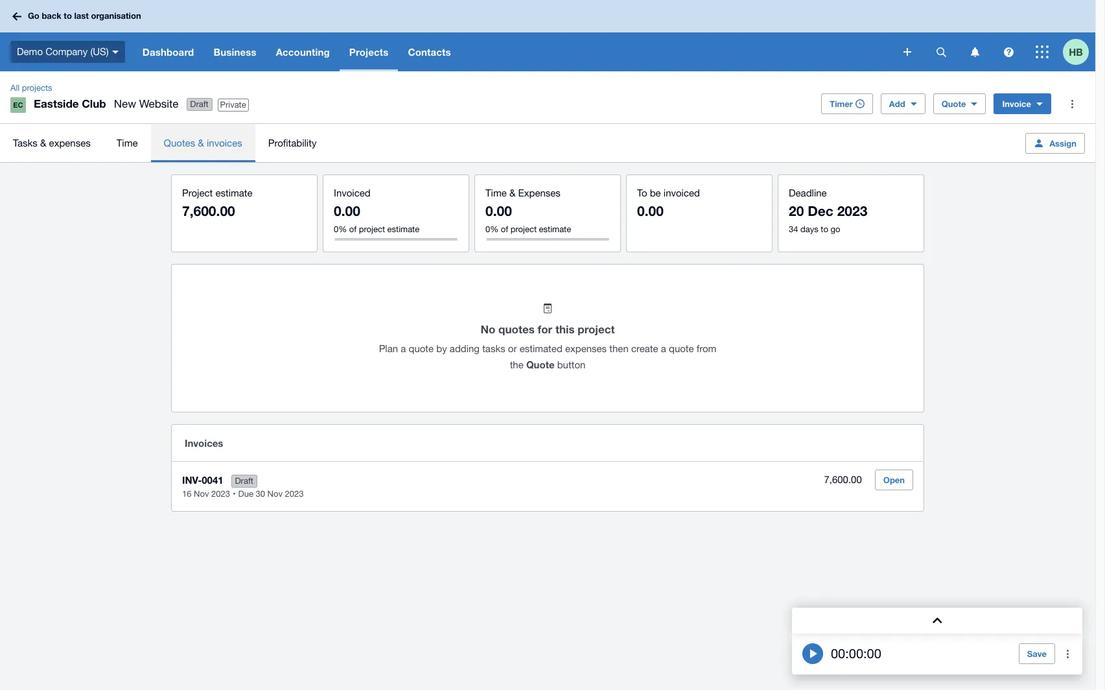 Task type: vqa. For each thing, say whether or not it's contained in the screenshot.
Delete 'button'
no



Task type: locate. For each thing, give the bounding box(es) containing it.
1 vertical spatial quote
[[527, 359, 555, 370]]

2 horizontal spatial project
[[578, 322, 615, 336]]

time link
[[104, 124, 151, 162]]

a right create
[[661, 343, 667, 354]]

0.00 for time & expenses 0.00 0% of project estimate
[[486, 203, 512, 219]]

invoiced
[[334, 187, 371, 198]]

0 horizontal spatial of
[[349, 224, 357, 234]]

30
[[256, 489, 265, 499]]

1 of from the left
[[349, 224, 357, 234]]

quote left the from
[[669, 343, 694, 354]]

project for 0.00
[[359, 224, 385, 234]]

company
[[46, 46, 88, 57]]

nov right 30
[[268, 489, 283, 499]]

go
[[28, 11, 39, 21]]

invoice
[[1003, 99, 1032, 109]]

private
[[220, 100, 246, 110]]

expenses inside plan a quote by adding tasks or estimated expenses then create a quote from the
[[566, 343, 607, 354]]

1 vertical spatial svg image
[[971, 47, 980, 57]]

banner containing hb
[[0, 0, 1096, 71]]

& for quotes
[[198, 137, 204, 148]]

last
[[74, 11, 89, 21]]

0.00 for to be invoiced 0.00
[[638, 203, 664, 219]]

7,600.00 left open
[[825, 474, 862, 485]]

time
[[117, 137, 138, 148], [486, 187, 507, 198]]

to left go
[[821, 224, 829, 234]]

save
[[1028, 649, 1047, 659]]

0% inside the time & expenses 0.00 0% of project estimate
[[486, 224, 499, 234]]

to
[[638, 187, 648, 198]]

more options image
[[1060, 91, 1086, 117], [1056, 641, 1082, 667]]

new website
[[114, 97, 179, 110]]

7,600.00 down project
[[182, 203, 235, 219]]

more options image right save
[[1056, 641, 1082, 667]]

navigation containing dashboard
[[133, 32, 895, 71]]

the
[[510, 359, 524, 370]]

0 vertical spatial quote
[[942, 99, 967, 109]]

time down new
[[117, 137, 138, 148]]

draft
[[190, 99, 209, 109], [235, 476, 253, 486]]

0 vertical spatial expenses
[[49, 137, 91, 148]]

& inside tasks & expenses link
[[40, 137, 46, 148]]

svg image up invoice
[[1004, 47, 1014, 57]]

estimate inside invoiced 0.00 0% of project estimate
[[388, 224, 420, 234]]

more options image up assign
[[1060, 91, 1086, 117]]

0 horizontal spatial project
[[359, 224, 385, 234]]

draft up 16 nov 2023 • due 30 nov 2023
[[235, 476, 253, 486]]

0 horizontal spatial &
[[40, 137, 46, 148]]

due
[[238, 489, 254, 499]]

& inside the time & expenses 0.00 0% of project estimate
[[510, 187, 516, 198]]

0 horizontal spatial quote
[[527, 359, 555, 370]]

demo company (us) button
[[0, 32, 133, 71]]

expenses down eastside club
[[49, 137, 91, 148]]

quote
[[409, 343, 434, 354], [669, 343, 694, 354]]

1 horizontal spatial project
[[511, 224, 537, 234]]

&
[[40, 137, 46, 148], [198, 137, 204, 148], [510, 187, 516, 198]]

1 horizontal spatial estimate
[[388, 224, 420, 234]]

1 vertical spatial time
[[486, 187, 507, 198]]

0 vertical spatial svg image
[[12, 12, 21, 20]]

2023 up go
[[838, 203, 868, 219]]

profitability link
[[255, 124, 330, 162]]

deadline 20 dec 2023 34 days to go
[[789, 187, 868, 234]]

estimate
[[216, 187, 253, 198], [388, 224, 420, 234], [539, 224, 572, 234]]

svg image right the (us)
[[112, 50, 119, 54]]

nov
[[194, 489, 209, 499], [268, 489, 283, 499]]

1 horizontal spatial 0.00
[[486, 203, 512, 219]]

invoiced 0.00 0% of project estimate
[[334, 187, 420, 234]]

eastside club
[[34, 97, 106, 110]]

project down the "invoiced"
[[359, 224, 385, 234]]

0 horizontal spatial time
[[117, 137, 138, 148]]

1 horizontal spatial quote
[[669, 343, 694, 354]]

& for tasks
[[40, 137, 46, 148]]

2 horizontal spatial &
[[510, 187, 516, 198]]

16
[[182, 489, 192, 499]]

draft left private at the top left of page
[[190, 99, 209, 109]]

project up then
[[578, 322, 615, 336]]

svg image inside demo company (us) popup button
[[112, 50, 119, 54]]

assign button
[[1026, 133, 1086, 153]]

1 vertical spatial draft
[[235, 476, 253, 486]]

2 horizontal spatial estimate
[[539, 224, 572, 234]]

quote inside "popup button"
[[942, 99, 967, 109]]

1 horizontal spatial a
[[661, 343, 667, 354]]

0 horizontal spatial to
[[64, 11, 72, 21]]

time inside the time & expenses 0.00 0% of project estimate
[[486, 187, 507, 198]]

navigation
[[133, 32, 895, 71]]

time left expenses
[[486, 187, 507, 198]]

1 a from the left
[[401, 343, 406, 354]]

0 vertical spatial to
[[64, 11, 72, 21]]

0.00 inside the time & expenses 0.00 0% of project estimate
[[486, 203, 512, 219]]

1 horizontal spatial expenses
[[566, 343, 607, 354]]

contacts button
[[399, 32, 461, 71]]

& right quotes
[[198, 137, 204, 148]]

0 horizontal spatial 2023
[[211, 489, 230, 499]]

invoiced
[[664, 187, 700, 198]]

banner
[[0, 0, 1096, 71]]

project
[[359, 224, 385, 234], [511, 224, 537, 234], [578, 322, 615, 336]]

0 horizontal spatial 0.00
[[334, 203, 361, 219]]

project down expenses
[[511, 224, 537, 234]]

to
[[64, 11, 72, 21], [821, 224, 829, 234]]

2 0.00 from the left
[[486, 203, 512, 219]]

0 horizontal spatial estimate
[[216, 187, 253, 198]]

quote left the "by"
[[409, 343, 434, 354]]

back
[[42, 11, 61, 21]]

nov down inv-0041
[[194, 489, 209, 499]]

1 vertical spatial expenses
[[566, 343, 607, 354]]

svg image left go
[[12, 12, 21, 20]]

2 0% from the left
[[486, 224, 499, 234]]

1 horizontal spatial nov
[[268, 489, 283, 499]]

& right the tasks
[[40, 137, 46, 148]]

svg image left hb
[[1036, 45, 1049, 58]]

1 horizontal spatial time
[[486, 187, 507, 198]]

1 horizontal spatial quote
[[942, 99, 967, 109]]

expenses up button
[[566, 343, 607, 354]]

a right the 'plan'
[[401, 343, 406, 354]]

0 horizontal spatial a
[[401, 343, 406, 354]]

3 0.00 from the left
[[638, 203, 664, 219]]

eastside
[[34, 97, 79, 110]]

1 vertical spatial to
[[821, 224, 829, 234]]

2 of from the left
[[501, 224, 509, 234]]

0 vertical spatial draft
[[190, 99, 209, 109]]

go back to last organisation link
[[8, 5, 149, 28]]

(us)
[[90, 46, 109, 57]]

svg image inside go back to last organisation link
[[12, 12, 21, 20]]

expenses
[[49, 137, 91, 148], [566, 343, 607, 354]]

svg image up quote "popup button"
[[971, 47, 980, 57]]

1 0% from the left
[[334, 224, 347, 234]]

a
[[401, 343, 406, 354], [661, 343, 667, 354]]

0 horizontal spatial quote
[[409, 343, 434, 354]]

to inside deadline 20 dec 2023 34 days to go
[[821, 224, 829, 234]]

add
[[890, 99, 906, 109]]

all projects link
[[5, 82, 57, 95]]

1 horizontal spatial 0%
[[486, 224, 499, 234]]

this
[[556, 322, 575, 336]]

1 horizontal spatial &
[[198, 137, 204, 148]]

2 horizontal spatial 0.00
[[638, 203, 664, 219]]

days
[[801, 224, 819, 234]]

0 horizontal spatial svg image
[[12, 12, 21, 20]]

2 horizontal spatial 2023
[[838, 203, 868, 219]]

of
[[349, 224, 357, 234], [501, 224, 509, 234]]

7,600.00
[[182, 203, 235, 219], [825, 474, 862, 485]]

0.00
[[334, 203, 361, 219], [486, 203, 512, 219], [638, 203, 664, 219]]

2023 right 30
[[285, 489, 304, 499]]

& inside quotes & invoices link
[[198, 137, 204, 148]]

1 horizontal spatial to
[[821, 224, 829, 234]]

0.00 inside to be invoiced 0.00
[[638, 203, 664, 219]]

0 horizontal spatial expenses
[[49, 137, 91, 148]]

quotes & invoices tab
[[151, 124, 255, 162]]

2023
[[838, 203, 868, 219], [211, 489, 230, 499], [285, 489, 304, 499]]

1 nov from the left
[[194, 489, 209, 499]]

adding
[[450, 343, 480, 354]]

0.00 inside invoiced 0.00 0% of project estimate
[[334, 203, 361, 219]]

1 vertical spatial 7,600.00
[[825, 474, 862, 485]]

project inside invoiced 0.00 0% of project estimate
[[359, 224, 385, 234]]

0041
[[202, 474, 224, 486]]

1 horizontal spatial of
[[501, 224, 509, 234]]

1 0.00 from the left
[[334, 203, 361, 219]]

svg image
[[12, 12, 21, 20], [971, 47, 980, 57]]

1 horizontal spatial 7,600.00
[[825, 474, 862, 485]]

to left last
[[64, 11, 72, 21]]

quote right "add" popup button
[[942, 99, 967, 109]]

quote down the estimated
[[527, 359, 555, 370]]

dashboard
[[143, 46, 194, 58]]

svg image
[[1036, 45, 1049, 58], [937, 47, 947, 57], [1004, 47, 1014, 57], [904, 48, 912, 56], [112, 50, 119, 54]]

by
[[437, 343, 447, 354]]

2023 left '•'
[[211, 489, 230, 499]]

0 vertical spatial 7,600.00
[[182, 203, 235, 219]]

quote for quote
[[942, 99, 967, 109]]

& left expenses
[[510, 187, 516, 198]]

time & expenses 0.00 0% of project estimate
[[486, 187, 572, 234]]

1 horizontal spatial draft
[[235, 476, 253, 486]]

0 horizontal spatial 0%
[[334, 224, 347, 234]]

0 vertical spatial time
[[117, 137, 138, 148]]

assign
[[1050, 138, 1077, 148]]

of inside the time & expenses 0.00 0% of project estimate
[[501, 224, 509, 234]]

0 horizontal spatial nov
[[194, 489, 209, 499]]

no
[[481, 322, 496, 336]]

0 horizontal spatial 7,600.00
[[182, 203, 235, 219]]

hb
[[1070, 46, 1084, 57]]

project
[[182, 187, 213, 198]]



Task type: describe. For each thing, give the bounding box(es) containing it.
to be invoiced 0.00
[[638, 187, 700, 219]]

expenses
[[519, 187, 561, 198]]

accounting button
[[266, 32, 340, 71]]

16 nov 2023 • due 30 nov 2023
[[182, 489, 304, 499]]

quote for quote button
[[527, 359, 555, 370]]

0% inside invoiced 0.00 0% of project estimate
[[334, 224, 347, 234]]

0 horizontal spatial draft
[[190, 99, 209, 109]]

all
[[10, 83, 20, 93]]

add button
[[881, 93, 926, 114]]

timer button
[[822, 93, 874, 114]]

1 horizontal spatial 2023
[[285, 489, 304, 499]]

invoice button
[[995, 93, 1052, 114]]

profitability
[[268, 137, 317, 148]]

from
[[697, 343, 717, 354]]

accounting
[[276, 46, 330, 58]]

project estimate 7,600.00
[[182, 187, 253, 219]]

of inside invoiced 0.00 0% of project estimate
[[349, 224, 357, 234]]

project for quotes
[[578, 322, 615, 336]]

new
[[114, 97, 136, 110]]

projects
[[22, 83, 52, 93]]

plan a quote by adding tasks or estimated expenses then create a quote from the
[[379, 343, 717, 370]]

invoices
[[207, 137, 242, 148]]

•
[[233, 489, 236, 499]]

contacts
[[408, 46, 451, 58]]

open
[[884, 475, 905, 485]]

1 quote from the left
[[409, 343, 434, 354]]

quote button
[[527, 359, 586, 370]]

business button
[[204, 32, 266, 71]]

project inside the time & expenses 0.00 0% of project estimate
[[511, 224, 537, 234]]

projects
[[349, 46, 389, 58]]

for
[[538, 322, 553, 336]]

deadline
[[789, 187, 827, 198]]

tasks
[[483, 343, 506, 354]]

hb button
[[1064, 32, 1096, 71]]

estimated
[[520, 343, 563, 354]]

create
[[632, 343, 659, 354]]

svg image up "add" popup button
[[904, 48, 912, 56]]

then
[[610, 343, 629, 354]]

demo
[[17, 46, 43, 57]]

2023 inside deadline 20 dec 2023 34 days to go
[[838, 203, 868, 219]]

projects button
[[340, 32, 399, 71]]

dec
[[808, 203, 834, 219]]

inv-0041
[[182, 474, 224, 486]]

open link
[[875, 470, 914, 490]]

dashboard link
[[133, 32, 204, 71]]

1 vertical spatial more options image
[[1056, 641, 1082, 667]]

1 horizontal spatial svg image
[[971, 47, 980, 57]]

website
[[139, 97, 179, 110]]

be
[[650, 187, 661, 198]]

tasks & expenses link
[[0, 124, 104, 162]]

tasks
[[13, 137, 37, 148]]

or
[[508, 343, 517, 354]]

start timer image
[[803, 643, 824, 664]]

estimate inside 'project estimate 7,600.00'
[[216, 187, 253, 198]]

estimate inside the time & expenses 0.00 0% of project estimate
[[539, 224, 572, 234]]

2 a from the left
[[661, 343, 667, 354]]

business
[[214, 46, 257, 58]]

quotes & invoices link
[[151, 124, 255, 162]]

2 nov from the left
[[268, 489, 283, 499]]

expenses inside tasks & expenses link
[[49, 137, 91, 148]]

0 vertical spatial more options image
[[1060, 91, 1086, 117]]

quotes & invoices
[[164, 137, 242, 148]]

ec
[[13, 101, 23, 109]]

00:00:00
[[831, 646, 882, 661]]

button
[[558, 359, 586, 370]]

time for time & expenses 0.00 0% of project estimate
[[486, 187, 507, 198]]

go
[[831, 224, 841, 234]]

quotes
[[164, 137, 195, 148]]

20
[[789, 203, 804, 219]]

save button
[[1019, 643, 1056, 664]]

go back to last organisation
[[28, 11, 141, 21]]

7,600.00 inside 'project estimate 7,600.00'
[[182, 203, 235, 219]]

svg image up quote "popup button"
[[937, 47, 947, 57]]

& for time
[[510, 187, 516, 198]]

invoices
[[185, 437, 223, 449]]

2 quote from the left
[[669, 343, 694, 354]]

club
[[82, 97, 106, 110]]

all projects
[[10, 83, 52, 93]]

quotes
[[499, 322, 535, 336]]

timer
[[830, 99, 853, 109]]

demo company (us)
[[17, 46, 109, 57]]

time for time
[[117, 137, 138, 148]]

tasks & expenses
[[13, 137, 91, 148]]

quote button
[[934, 93, 987, 114]]

organisation
[[91, 11, 141, 21]]

plan
[[379, 343, 398, 354]]

no quotes for this project
[[481, 322, 615, 336]]

34
[[789, 224, 799, 234]]



